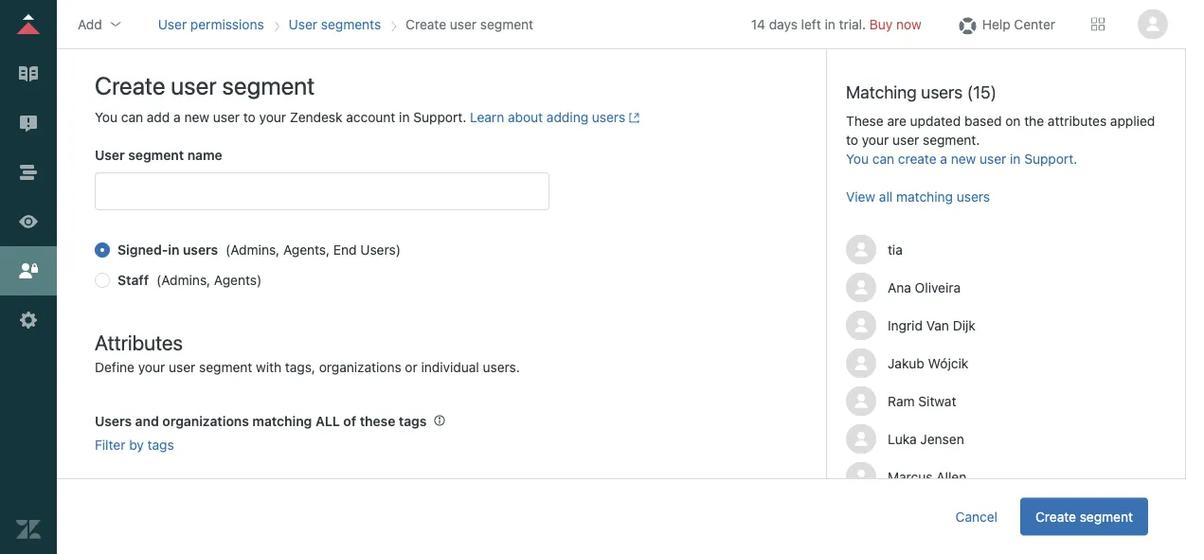 Task type: locate. For each thing, give the bounding box(es) containing it.
your down attributes on the bottom of the page
[[138, 359, 165, 375]]

a down 'segment.'
[[940, 151, 947, 166]]

filter
[[95, 437, 125, 452]]

1 vertical spatial matching
[[252, 413, 312, 429]]

permissions
[[190, 16, 264, 32]]

create user segment
[[406, 16, 534, 32], [95, 71, 315, 100]]

) right end at the left
[[396, 242, 401, 258]]

adding
[[547, 110, 588, 125]]

or
[[405, 359, 418, 375]]

0 horizontal spatial )
[[257, 273, 262, 288]]

(
[[226, 242, 231, 258], [156, 273, 161, 288]]

1 vertical spatial to
[[846, 132, 858, 148]]

matching
[[896, 189, 953, 204], [252, 413, 312, 429]]

a right 'add' at top left
[[173, 110, 181, 125]]

to left zendesk
[[243, 110, 256, 125]]

your inside attributes define your user segment with tags, organizations or individual users.
[[138, 359, 165, 375]]

user inside attributes define your user segment with tags, organizations or individual users.
[[169, 359, 195, 375]]

0 vertical spatial matching
[[896, 189, 953, 204]]

0 vertical spatial organizations
[[319, 359, 401, 375]]

0 vertical spatial create
[[406, 16, 446, 32]]

0 horizontal spatial create
[[95, 71, 165, 100]]

user left the permissions
[[158, 16, 187, 32]]

support. down "the"
[[1024, 151, 1077, 166]]

create segment
[[1036, 509, 1133, 524]]

oliveira
[[915, 280, 961, 295]]

your left zendesk
[[259, 110, 286, 125]]

1 vertical spatial users
[[95, 413, 132, 429]]

0 horizontal spatial admins,
[[161, 273, 210, 288]]

signed-in users ( admins, agents, end users )
[[117, 242, 401, 258]]

1 vertical spatial (
[[156, 273, 161, 288]]

all
[[315, 413, 340, 429]]

1 horizontal spatial create user segment
[[406, 16, 534, 32]]

0 vertical spatial can
[[121, 110, 143, 125]]

create right segments
[[406, 16, 446, 32]]

individual
[[421, 359, 479, 375]]

2 horizontal spatial user
[[289, 16, 317, 32]]

segment inside navigation
[[480, 16, 534, 32]]

these are updated based on the attributes applied to your user segment. you can create a new user in support.
[[846, 113, 1155, 166]]

1 vertical spatial organizations
[[162, 413, 249, 429]]

1 vertical spatial new
[[951, 151, 976, 166]]

1 vertical spatial create user segment
[[95, 71, 315, 100]]

tia image
[[846, 235, 876, 265]]

in
[[825, 16, 836, 32], [399, 110, 410, 125], [1010, 151, 1021, 166], [168, 242, 179, 258]]

1 horizontal spatial user
[[158, 16, 187, 32]]

user permissions
[[158, 16, 264, 32]]

can inside these are updated based on the attributes applied to your user segment. you can create a new user in support.
[[872, 151, 895, 166]]

user segments link
[[289, 16, 381, 32]]

you left 'add' at top left
[[95, 110, 117, 125]]

admins, left agents
[[161, 273, 210, 288]]

create right cancel
[[1036, 509, 1076, 524]]

now
[[896, 16, 922, 32]]

ingrid van dijk
[[888, 318, 976, 333]]

1 horizontal spatial organizations
[[319, 359, 401, 375]]

jakub wójcik image
[[846, 348, 876, 379]]

0 vertical spatial a
[[173, 110, 181, 125]]

1 horizontal spatial support.
[[1024, 151, 1077, 166]]

ana oliveira image
[[846, 273, 876, 303]]

0 horizontal spatial you
[[95, 110, 117, 125]]

your
[[259, 110, 286, 125], [862, 132, 889, 148], [138, 359, 165, 375]]

admins, up agents
[[231, 242, 280, 258]]

1 horizontal spatial can
[[872, 151, 895, 166]]

0 vertical spatial users
[[360, 242, 396, 258]]

1 horizontal spatial )
[[396, 242, 401, 258]]

1 vertical spatial you
[[846, 151, 869, 166]]

1 vertical spatial a
[[940, 151, 947, 166]]

users
[[360, 242, 396, 258], [95, 413, 132, 429]]

0 vertical spatial to
[[243, 110, 256, 125]]

0 horizontal spatial user
[[95, 147, 125, 163]]

)
[[396, 242, 401, 258], [257, 273, 262, 288]]

1 horizontal spatial (
[[226, 242, 231, 258]]

2 horizontal spatial your
[[862, 132, 889, 148]]

can left create
[[872, 151, 895, 166]]

new right 'add' at top left
[[184, 110, 209, 125]]

the
[[1024, 113, 1044, 129]]

add button
[[72, 10, 129, 38]]

0 vertical spatial support.
[[413, 110, 466, 125]]

you up view
[[846, 151, 869, 166]]

users up staff ( admins, agents )
[[183, 242, 218, 258]]

1 horizontal spatial your
[[259, 110, 286, 125]]

learn about adding users link
[[470, 110, 640, 125]]

to inside these are updated based on the attributes applied to your user segment. you can create a new user in support.
[[846, 132, 858, 148]]

0 vertical spatial new
[[184, 110, 209, 125]]

to
[[243, 110, 256, 125], [846, 132, 858, 148]]

marcus allen image
[[846, 462, 876, 492]]

on
[[1006, 113, 1021, 129]]

trial.
[[839, 16, 866, 32]]

1 horizontal spatial users
[[360, 242, 396, 258]]

tags right these
[[399, 413, 427, 429]]

1 horizontal spatial create
[[406, 16, 446, 32]]

you can add a new user to your zendesk account in support.
[[95, 110, 470, 125]]

tags right by
[[147, 437, 174, 452]]

organizations left or
[[319, 359, 401, 375]]

0 horizontal spatial to
[[243, 110, 256, 125]]

users up updated
[[921, 81, 963, 102]]

0 vertical spatial (
[[226, 242, 231, 258]]

( right staff
[[156, 273, 161, 288]]

) down signed-in users ( admins, agents, end users )
[[257, 273, 262, 288]]

1 horizontal spatial you
[[846, 151, 869, 166]]

user for user segments
[[289, 16, 317, 32]]

user left segments
[[289, 16, 317, 32]]

luka
[[888, 431, 917, 447]]

create up 'add' at top left
[[95, 71, 165, 100]]

new down 'segment.'
[[951, 151, 976, 166]]

create
[[406, 16, 446, 32], [95, 71, 165, 100], [1036, 509, 1076, 524]]

2 vertical spatial your
[[138, 359, 165, 375]]

1 vertical spatial can
[[872, 151, 895, 166]]

to down these
[[846, 132, 858, 148]]

user permissions image
[[16, 259, 41, 283]]

create segment button
[[1020, 498, 1148, 536]]

matching down create
[[896, 189, 953, 204]]

in down on
[[1010, 151, 1021, 166]]

users right adding
[[592, 110, 625, 125]]

0 vertical spatial )
[[396, 242, 401, 258]]

user right the arrange content 'icon'
[[95, 147, 125, 163]]

wójcik
[[928, 356, 969, 371]]

1 horizontal spatial to
[[846, 132, 858, 148]]

buy
[[870, 16, 893, 32]]

organizations
[[319, 359, 401, 375], [162, 413, 249, 429]]

view all matching users
[[846, 189, 990, 204]]

segment
[[480, 16, 534, 32], [222, 71, 315, 100], [128, 147, 184, 163], [199, 359, 252, 375], [1080, 509, 1133, 524]]

user for user permissions
[[158, 16, 187, 32]]

by
[[129, 437, 144, 452]]

1 horizontal spatial new
[[951, 151, 976, 166]]

create inside navigation
[[406, 16, 446, 32]]

0 horizontal spatial users
[[95, 413, 132, 429]]

organizations right and
[[162, 413, 249, 429]]

signed-
[[117, 242, 168, 258]]

user
[[158, 16, 187, 32], [289, 16, 317, 32], [95, 147, 125, 163]]

0 horizontal spatial your
[[138, 359, 165, 375]]

users
[[921, 81, 963, 102], [592, 110, 625, 125], [957, 189, 990, 204], [183, 242, 218, 258]]

1 vertical spatial tags
[[147, 437, 174, 452]]

2 horizontal spatial create
[[1036, 509, 1076, 524]]

ana oliveira
[[888, 280, 961, 295]]

matching users (15)
[[846, 81, 997, 102]]

dijk
[[953, 318, 976, 333]]

support. left learn
[[413, 110, 466, 125]]

a
[[173, 110, 181, 125], [940, 151, 947, 166]]

2 vertical spatial create
[[1036, 509, 1076, 524]]

users right end at the left
[[360, 242, 396, 258]]

1 vertical spatial support.
[[1024, 151, 1077, 166]]

0 horizontal spatial new
[[184, 110, 209, 125]]

1 horizontal spatial tags
[[399, 413, 427, 429]]

users up filter
[[95, 413, 132, 429]]

attributes
[[1048, 113, 1107, 129]]

0 horizontal spatial matching
[[252, 413, 312, 429]]

new
[[184, 110, 209, 125], [951, 151, 976, 166]]

and
[[135, 413, 159, 429]]

zendesk products image
[[1092, 18, 1105, 31]]

0 vertical spatial your
[[259, 110, 286, 125]]

matching left all
[[252, 413, 312, 429]]

0 horizontal spatial organizations
[[162, 413, 249, 429]]

are
[[887, 113, 907, 129]]

your down these
[[862, 132, 889, 148]]

tia
[[888, 242, 903, 257]]

0 horizontal spatial tags
[[147, 437, 174, 452]]

1 horizontal spatial a
[[940, 151, 947, 166]]

you inside these are updated based on the attributes applied to your user segment. you can create a new user in support.
[[846, 151, 869, 166]]

( up agents
[[226, 242, 231, 258]]

support.
[[413, 110, 466, 125], [1024, 151, 1077, 166]]

navigation
[[154, 10, 537, 38]]

1 horizontal spatial admins,
[[231, 242, 280, 258]]

can left 'add' at top left
[[121, 110, 143, 125]]

based
[[965, 113, 1002, 129]]

1 vertical spatial your
[[862, 132, 889, 148]]

van
[[926, 318, 949, 333]]

jakub
[[888, 356, 925, 371]]

jakub wójcik
[[888, 356, 969, 371]]

1 vertical spatial admins,
[[161, 273, 210, 288]]

0 vertical spatial create user segment
[[406, 16, 534, 32]]

updated
[[910, 113, 961, 129]]

filter by tags
[[95, 437, 174, 452]]

users.
[[483, 359, 520, 375]]

can
[[121, 110, 143, 125], [872, 151, 895, 166]]



Task type: vqa. For each thing, say whether or not it's contained in the screenshot.
leftmost 'TO'
yes



Task type: describe. For each thing, give the bounding box(es) containing it.
ana
[[888, 280, 911, 295]]

cancel
[[956, 509, 998, 524]]

customize design image
[[16, 209, 41, 234]]

add
[[147, 110, 170, 125]]

users down the you can create a new user in support. link
[[957, 189, 990, 204]]

user permissions link
[[158, 16, 264, 32]]

help center button
[[950, 10, 1061, 38]]

your inside these are updated based on the attributes applied to your user segment. you can create a new user in support.
[[862, 132, 889, 148]]

center
[[1014, 16, 1056, 32]]

attributes define your user segment with tags, organizations or individual users.
[[95, 330, 520, 375]]

user inside navigation
[[450, 16, 477, 32]]

ingrid
[[888, 318, 923, 333]]

luka jensen
[[888, 431, 964, 447]]

learn
[[470, 110, 504, 125]]

in up staff ( admins, agents )
[[168, 242, 179, 258]]

these
[[846, 113, 884, 129]]

in inside these are updated based on the attributes applied to your user segment. you can create a new user in support.
[[1010, 151, 1021, 166]]

sitwat
[[918, 393, 956, 409]]

create inside button
[[1036, 509, 1076, 524]]

cancel button
[[941, 498, 1013, 536]]

zendesk
[[290, 110, 343, 125]]

with
[[256, 359, 281, 375]]

segment inside button
[[1080, 509, 1133, 524]]

0 vertical spatial tags
[[399, 413, 427, 429]]

users and organizations matching all of these tags
[[95, 413, 427, 429]]

days
[[769, 16, 798, 32]]

view
[[846, 189, 876, 204]]

help
[[982, 16, 1011, 32]]

name
[[187, 147, 222, 163]]

support. inside these are updated based on the attributes applied to your user segment. you can create a new user in support.
[[1024, 151, 1077, 166]]

add
[[78, 16, 102, 32]]

0 horizontal spatial can
[[121, 110, 143, 125]]

ram sitwat image
[[846, 386, 876, 417]]

account
[[346, 110, 395, 125]]

ram sitwat
[[888, 393, 956, 409]]

create user segment inside navigation
[[406, 16, 534, 32]]

learn about adding users
[[470, 110, 625, 125]]

segments
[[321, 16, 381, 32]]

create
[[898, 151, 937, 166]]

ingrid van dijk image
[[846, 311, 876, 341]]

user segment name
[[95, 147, 222, 163]]

0 vertical spatial you
[[95, 110, 117, 125]]

(opens in a new tab) image
[[625, 112, 640, 123]]

new inside these are updated based on the attributes applied to your user segment. you can create a new user in support.
[[951, 151, 976, 166]]

1 horizontal spatial matching
[[896, 189, 953, 204]]

1 vertical spatial )
[[257, 273, 262, 288]]

these
[[360, 413, 395, 429]]

user segments
[[289, 16, 381, 32]]

view all matching users link
[[846, 189, 990, 204]]

a inside these are updated based on the attributes applied to your user segment. you can create a new user in support.
[[940, 151, 947, 166]]

end
[[333, 242, 357, 258]]

you can create a new user in support. link
[[846, 151, 1077, 166]]

filter by tags link
[[95, 437, 174, 452]]

settings image
[[16, 308, 41, 333]]

0 vertical spatial admins,
[[231, 242, 280, 258]]

segment inside attributes define your user segment with tags, organizations or individual users.
[[199, 359, 252, 375]]

moderate content image
[[16, 111, 41, 135]]

agents
[[214, 273, 257, 288]]

User segment name field
[[95, 173, 550, 210]]

jensen
[[920, 431, 964, 447]]

marcus
[[888, 469, 933, 485]]

in right account
[[399, 110, 410, 125]]

of
[[343, 413, 356, 429]]

1 vertical spatial create
[[95, 71, 165, 100]]

allen
[[936, 469, 967, 485]]

0 horizontal spatial support.
[[413, 110, 466, 125]]

organizations inside attributes define your user segment with tags, organizations or individual users.
[[319, 359, 401, 375]]

navigation containing user permissions
[[154, 10, 537, 38]]

staff ( admins, agents )
[[117, 273, 262, 288]]

applied
[[1110, 113, 1155, 129]]

agents,
[[283, 242, 330, 258]]

tags,
[[285, 359, 315, 375]]

(15)
[[967, 81, 997, 102]]

0 horizontal spatial a
[[173, 110, 181, 125]]

14
[[751, 16, 766, 32]]

user for user segment name
[[95, 147, 125, 163]]

manage articles image
[[16, 62, 41, 86]]

in right left at the right top of page
[[825, 16, 836, 32]]

luka jensen image
[[846, 424, 876, 455]]

all
[[879, 189, 893, 204]]

zendesk image
[[16, 517, 41, 542]]

segment.
[[923, 132, 980, 148]]

arrange content image
[[16, 160, 41, 185]]

define
[[95, 359, 135, 375]]

marcus allen
[[888, 469, 967, 485]]

help center
[[982, 16, 1056, 32]]

left
[[801, 16, 821, 32]]

matching
[[846, 81, 917, 102]]

attributes
[[95, 330, 183, 355]]

0 horizontal spatial create user segment
[[95, 71, 315, 100]]

about
[[508, 110, 543, 125]]

ram
[[888, 393, 915, 409]]

0 horizontal spatial (
[[156, 273, 161, 288]]

14 days left in trial. buy now
[[751, 16, 922, 32]]

staff
[[117, 273, 149, 288]]



